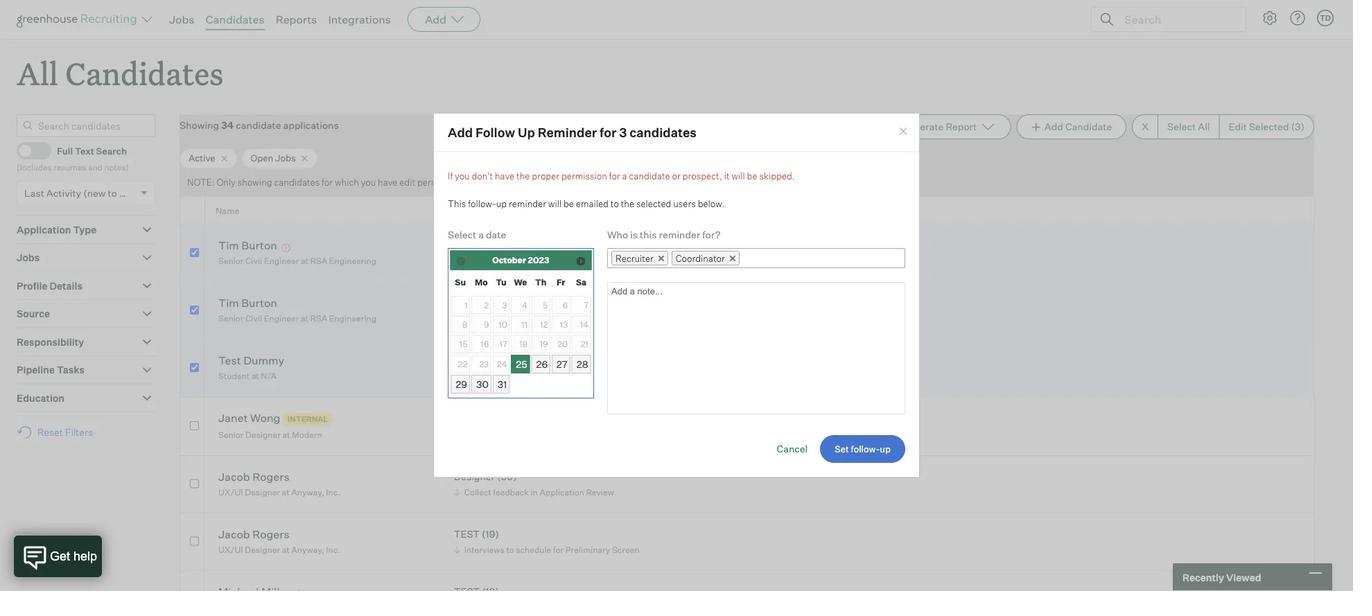 Task type: locate. For each thing, give the bounding box(es) containing it.
review up preliminary
[[586, 487, 614, 498]]

tim inside the "tim burton senior civil engineer at rsa engineering"
[[218, 296, 239, 310]]

None submit
[[821, 436, 906, 463]]

tim burton link left tim burton has been in application review for more than 5 days icon
[[218, 239, 277, 255]]

candidates
[[206, 12, 265, 26], [65, 53, 224, 94]]

0 vertical spatial in
[[531, 256, 538, 266]]

last activity (new to old)
[[24, 187, 137, 199]]

application down 27
[[540, 371, 585, 382]]

1 rsa from the top
[[310, 256, 328, 266]]

0 vertical spatial a
[[623, 171, 627, 182]]

for inside test (19) interview to schedule for debrief
[[549, 314, 560, 324]]

ux/ui for test (19)
[[218, 545, 243, 555]]

0 vertical spatial test
[[454, 297, 480, 309]]

1 vertical spatial civil
[[246, 314, 262, 324]]

collect down the '23'
[[464, 371, 492, 382]]

all inside 'link'
[[1199, 121, 1211, 133]]

have left the edit
[[378, 177, 398, 188]]

integrations link
[[328, 12, 391, 26]]

all left edit
[[1199, 121, 1211, 133]]

0 vertical spatial jacob
[[218, 470, 250, 484]]

1 vertical spatial jacob rogers ux/ui designer at anyway, inc.
[[218, 528, 340, 555]]

2 engineering from the top
[[329, 314, 377, 324]]

(19) inside test (19) interviews to schedule for preliminary screen
[[482, 529, 499, 541]]

(19) for burton
[[482, 297, 499, 309]]

1 vertical spatial (50)
[[497, 355, 517, 367]]

2 in from the top
[[531, 371, 538, 382]]

anyway, for test (19)
[[291, 545, 324, 555]]

rogers
[[253, 470, 290, 484], [253, 528, 290, 541]]

for inside test (19) interviews to schedule for preliminary screen
[[553, 545, 564, 555]]

1 vertical spatial candidates
[[274, 177, 320, 188]]

candidate right 34
[[236, 119, 281, 132]]

to inside test (19) interviews to schedule for preliminary screen
[[507, 545, 514, 555]]

designer (50) collect feedback in application review down 19
[[454, 355, 614, 382]]

2 senior from the top
[[218, 314, 244, 324]]

application up test (19) interviews to schedule for preliminary screen
[[540, 487, 585, 498]]

civil
[[246, 256, 262, 266], [246, 314, 262, 324]]

recruiter
[[616, 253, 654, 264]]

all down greenhouse recruiting image
[[17, 53, 58, 94]]

1 ux/ui from the top
[[218, 487, 243, 498]]

2 rogers from the top
[[253, 528, 290, 541]]

profile details
[[17, 280, 82, 292]]

2 burton from the top
[[242, 296, 277, 310]]

tu
[[496, 278, 507, 288]]

collect feedback in application review link for test dummy
[[452, 370, 618, 383]]

reminder right up
[[509, 198, 546, 209]]

0 vertical spatial (50)
[[497, 240, 517, 252]]

janet wong
[[218, 411, 280, 425]]

jobs up 'profile'
[[17, 252, 40, 264]]

civil down tim burton
[[246, 256, 262, 266]]

to inside add follow up reminder for 3 candidates dialog
[[611, 198, 619, 209]]

0 vertical spatial schedule
[[512, 314, 547, 324]]

(50) for rogers
[[497, 471, 517, 483]]

tim burton has been in application review for more than 5 days image
[[280, 244, 292, 253]]

none submit inside add follow up reminder for 3 candidates dialog
[[821, 436, 906, 463]]

2 horizontal spatial add
[[1045, 121, 1064, 133]]

schedule inside test (19) interviews to schedule for preliminary screen
[[516, 545, 552, 555]]

0 vertical spatial engineer
[[264, 256, 299, 266]]

0 horizontal spatial 3
[[502, 300, 508, 310]]

at inside test dummy student at n/a
[[252, 371, 259, 382]]

candidates link
[[206, 12, 265, 26]]

2 vertical spatial collect feedback in application review link
[[452, 486, 618, 499]]

responsibility
[[17, 336, 84, 348]]

1 rogers from the top
[[253, 470, 290, 484]]

1 vertical spatial will
[[548, 198, 562, 209]]

1 vertical spatial tim burton link
[[218, 296, 277, 312]]

burton down senior civil engineer at rsa engineering
[[242, 296, 277, 310]]

schedule inside test (19) interview to schedule for debrief
[[512, 314, 547, 324]]

0 vertical spatial jobs
[[169, 12, 195, 26]]

jacob rogers link
[[218, 470, 290, 486], [218, 528, 290, 543]]

0 vertical spatial 3
[[619, 125, 627, 140]]

0 horizontal spatial candidates
[[274, 177, 320, 188]]

1 civil from the top
[[246, 256, 262, 266]]

2 designer (50) collect feedback in application review from the top
[[454, 355, 614, 382]]

2 civil from the top
[[246, 314, 262, 324]]

n/a
[[261, 371, 277, 382]]

0 vertical spatial ux/ui
[[218, 487, 243, 498]]

6
[[563, 300, 568, 310]]

to left old)
[[108, 187, 117, 199]]

1 vertical spatial test
[[454, 529, 480, 541]]

1 vertical spatial burton
[[242, 296, 277, 310]]

have
[[495, 171, 515, 182], [378, 177, 398, 188]]

test for rogers
[[454, 529, 480, 541]]

schedule right interviews
[[516, 545, 552, 555]]

0 horizontal spatial reminder
[[509, 198, 546, 209]]

candidates down open jobs
[[274, 177, 320, 188]]

checkmark image
[[23, 145, 33, 155]]

in up test (19) interviews to schedule for preliminary screen
[[531, 487, 538, 498]]

1 horizontal spatial candidate
[[629, 171, 670, 182]]

select inside 'link'
[[1168, 121, 1196, 133]]

rsa down senior civil engineer at rsa engineering
[[310, 314, 328, 324]]

engineer down tim burton has been in application review for more than 5 days icon
[[264, 256, 299, 266]]

1 vertical spatial (19)
[[482, 529, 499, 541]]

0 vertical spatial engineering
[[329, 256, 377, 266]]

1 horizontal spatial 3
[[619, 125, 627, 140]]

name
[[216, 205, 239, 216]]

feedback down 24
[[493, 371, 529, 382]]

0 vertical spatial collect
[[464, 256, 492, 266]]

designer (50) collect feedback in application review up th
[[454, 240, 614, 266]]

rsa inside the "tim burton senior civil engineer at rsa engineering"
[[310, 314, 328, 324]]

None text field
[[740, 250, 757, 267]]

select
[[1168, 121, 1196, 133], [448, 229, 477, 241]]

0 vertical spatial burton
[[242, 239, 277, 253]]

review
[[586, 256, 614, 266], [586, 371, 614, 382], [586, 487, 614, 498]]

1 engineer from the top
[[264, 256, 299, 266]]

1 vertical spatial jacob
[[218, 528, 250, 541]]

1 horizontal spatial jobs
[[169, 12, 195, 26]]

senior up test
[[218, 314, 244, 324]]

2 (50) from the top
[[497, 355, 517, 367]]

2 vertical spatial (50)
[[497, 471, 517, 483]]

senior down the janet
[[218, 430, 244, 440]]

0 vertical spatial civil
[[246, 256, 262, 266]]

1 jacob rogers link from the top
[[218, 470, 290, 486]]

tim up test
[[218, 296, 239, 310]]

coordinator
[[676, 253, 725, 264]]

Add a note... text field
[[608, 282, 906, 415]]

feedback up test (19) interviews to schedule for preliminary screen
[[493, 487, 529, 498]]

reports link
[[276, 12, 317, 26]]

full text search (includes resumes and notes)
[[17, 145, 129, 172]]

jacob rogers link for designer
[[218, 470, 290, 486]]

student
[[218, 371, 250, 382]]

2 vertical spatial senior
[[218, 430, 244, 440]]

application for senior civil engineer at rsa engineering
[[540, 256, 585, 266]]

jacob for test (19)
[[218, 528, 250, 541]]

edit
[[1229, 121, 1248, 133]]

1 vertical spatial all
[[1199, 121, 1211, 133]]

the
[[517, 171, 530, 182], [621, 198, 635, 209]]

a left date
[[479, 229, 484, 241]]

select inside add follow up reminder for 3 candidates dialog
[[448, 229, 477, 241]]

2 ux/ui from the top
[[218, 545, 243, 555]]

1 vertical spatial a
[[479, 229, 484, 241]]

1 horizontal spatial reminder
[[659, 229, 701, 241]]

modern
[[292, 430, 322, 440]]

jobs left candidates link
[[169, 12, 195, 26]]

1 vertical spatial 3
[[502, 300, 508, 310]]

td
[[1320, 13, 1332, 23]]

have right don't
[[495, 171, 515, 182]]

0 horizontal spatial candidate
[[236, 119, 281, 132]]

designer (50) collect feedback in application review for test dummy
[[454, 355, 614, 382]]

10
[[499, 320, 508, 330]]

0 horizontal spatial select
[[448, 229, 477, 241]]

collect up the mo
[[464, 256, 492, 266]]

1 vertical spatial candidate
[[629, 171, 670, 182]]

0 vertical spatial collect feedback in application review link
[[452, 255, 618, 268]]

select for select a date
[[448, 229, 477, 241]]

0 vertical spatial all
[[17, 53, 58, 94]]

test left 2
[[454, 297, 480, 309]]

1 vertical spatial anyway,
[[291, 545, 324, 555]]

designer (50) collect feedback in application review up test (19) interviews to schedule for preliminary screen
[[454, 471, 614, 498]]

in up th
[[531, 256, 538, 266]]

be left emailed
[[564, 198, 574, 209]]

1 vertical spatial review
[[586, 371, 614, 382]]

tim
[[218, 239, 239, 253], [218, 296, 239, 310]]

to right interviews
[[507, 545, 514, 555]]

civil inside the "tim burton senior civil engineer at rsa engineering"
[[246, 314, 262, 324]]

add button
[[408, 7, 481, 32]]

select down this
[[448, 229, 477, 241]]

jacob rogers ux/ui designer at anyway, inc.
[[218, 470, 340, 498], [218, 528, 340, 555]]

1 vertical spatial select
[[448, 229, 477, 241]]

(19) for rogers
[[482, 529, 499, 541]]

0 vertical spatial be
[[747, 171, 758, 182]]

2 jacob rogers ux/ui designer at anyway, inc. from the top
[[218, 528, 340, 555]]

0 vertical spatial jacob rogers ux/ui designer at anyway, inc.
[[218, 470, 340, 498]]

review up sa
[[586, 256, 614, 266]]

senior down tim burton
[[218, 256, 244, 266]]

2 review from the top
[[586, 371, 614, 382]]

0 horizontal spatial all
[[17, 53, 58, 94]]

(19) up interview
[[482, 297, 499, 309]]

11
[[522, 320, 528, 330]]

2 rsa from the top
[[310, 314, 328, 324]]

1 horizontal spatial select
[[1168, 121, 1196, 133]]

select all
[[1168, 121, 1211, 133]]

test inside test (19) interview to schedule for debrief
[[454, 297, 480, 309]]

it
[[725, 171, 730, 182]]

25 link
[[511, 355, 530, 374]]

add inside popup button
[[425, 12, 447, 26]]

to inside test (19) interview to schedule for debrief
[[502, 314, 510, 324]]

candidates up or
[[630, 125, 697, 140]]

2 vertical spatial feedback
[[493, 487, 529, 498]]

fr
[[557, 278, 566, 288]]

1 vertical spatial inc.
[[326, 545, 340, 555]]

schedule for jacob rogers
[[516, 545, 552, 555]]

application for student at n/a
[[540, 371, 585, 382]]

2 collect from the top
[[464, 371, 492, 382]]

3 designer (50) collect feedback in application review from the top
[[454, 471, 614, 498]]

3 feedback from the top
[[493, 487, 529, 498]]

be left skipped.
[[747, 171, 758, 182]]

2 test from the top
[[454, 529, 480, 541]]

test up interviews
[[454, 529, 480, 541]]

preliminary
[[566, 545, 611, 555]]

application type
[[17, 224, 97, 236]]

edit selected (3)
[[1229, 121, 1305, 133]]

application
[[17, 224, 71, 236], [540, 256, 585, 266], [540, 371, 585, 382], [540, 487, 585, 498]]

(19) up interviews
[[482, 529, 499, 541]]

burton inside the "tim burton senior civil engineer at rsa engineering"
[[242, 296, 277, 310]]

for left preliminary
[[553, 545, 564, 555]]

schedule down "4"
[[512, 314, 547, 324]]

3 up if you don't have the proper permission for a candidate or prospect, it will be skipped.
[[619, 125, 627, 140]]

1 vertical spatial tim
[[218, 296, 239, 310]]

for
[[600, 125, 617, 140], [609, 171, 621, 182], [322, 177, 333, 188], [549, 314, 560, 324], [553, 545, 564, 555]]

26
[[536, 358, 548, 371]]

for left 13
[[549, 314, 560, 324]]

0 horizontal spatial be
[[564, 198, 574, 209]]

to right emailed
[[611, 198, 619, 209]]

1 burton from the top
[[242, 239, 277, 253]]

for right reminder on the left top
[[600, 125, 617, 140]]

1 horizontal spatial be
[[747, 171, 758, 182]]

2 feedback from the top
[[493, 371, 529, 382]]

tim burton link up test dummy link
[[218, 296, 277, 312]]

review down 28
[[586, 371, 614, 382]]

su
[[455, 278, 466, 288]]

you right which
[[361, 177, 376, 188]]

2 collect feedback in application review link from the top
[[452, 370, 618, 383]]

14
[[580, 320, 589, 330]]

interview to schedule for debrief link
[[452, 312, 594, 325]]

0 vertical spatial designer (50) collect feedback in application review
[[454, 240, 614, 266]]

select all link
[[1158, 115, 1220, 140]]

review for jacob rogers
[[586, 487, 614, 498]]

ux/ui
[[218, 487, 243, 498], [218, 545, 243, 555]]

1 (19) from the top
[[482, 297, 499, 309]]

internal
[[288, 415, 328, 424]]

you right if
[[455, 171, 470, 182]]

3 collect feedback in application review link from the top
[[452, 486, 618, 499]]

1 engineering from the top
[[329, 256, 377, 266]]

1 review from the top
[[586, 256, 614, 266]]

0 vertical spatial review
[[586, 256, 614, 266]]

0 vertical spatial feedback
[[493, 256, 529, 266]]

0 vertical spatial senior
[[218, 256, 244, 266]]

jacob rogers ux/ui designer at anyway, inc. for designer (50)
[[218, 470, 340, 498]]

test
[[454, 297, 480, 309], [454, 529, 480, 541]]

1 vertical spatial schedule
[[516, 545, 552, 555]]

0 vertical spatial rogers
[[253, 470, 290, 484]]

2 jacob rogers link from the top
[[218, 528, 290, 543]]

will down proper
[[548, 198, 562, 209]]

reminder right this at the top left of page
[[659, 229, 701, 241]]

1 horizontal spatial you
[[455, 171, 470, 182]]

0 vertical spatial tim
[[218, 239, 239, 253]]

1 vertical spatial rogers
[[253, 528, 290, 541]]

2 (19) from the top
[[482, 529, 499, 541]]

th
[[535, 278, 547, 288]]

1 inc. from the top
[[326, 487, 340, 498]]

1 vertical spatial feedback
[[493, 371, 529, 382]]

0 vertical spatial (19)
[[482, 297, 499, 309]]

reset filters
[[37, 427, 93, 439]]

1 vertical spatial jacob rogers link
[[218, 528, 290, 543]]

at inside the "tim burton senior civil engineer at rsa engineering"
[[301, 314, 309, 324]]

to left '11'
[[502, 314, 510, 324]]

3 collect from the top
[[464, 487, 492, 498]]

1 anyway, from the top
[[291, 487, 324, 498]]

janet
[[218, 411, 248, 425]]

1 vertical spatial designer (50) collect feedback in application review
[[454, 355, 614, 382]]

ux/ui for designer (50)
[[218, 487, 243, 498]]

the left "selected"
[[621, 198, 635, 209]]

engineer up dummy
[[264, 314, 299, 324]]

0 vertical spatial tim burton link
[[218, 239, 277, 255]]

1 vertical spatial jobs
[[275, 153, 296, 164]]

1 jacob from the top
[[218, 470, 250, 484]]

0 vertical spatial select
[[1168, 121, 1196, 133]]

3 in from the top
[[531, 487, 538, 498]]

2 inc. from the top
[[326, 545, 340, 555]]

tim down name
[[218, 239, 239, 253]]

in for jacob rogers
[[531, 487, 538, 498]]

0 vertical spatial anyway,
[[291, 487, 324, 498]]

select a date
[[448, 229, 506, 241]]

1 vertical spatial collect
[[464, 371, 492, 382]]

1 vertical spatial rsa
[[310, 314, 328, 324]]

0 horizontal spatial add
[[425, 12, 447, 26]]

application up fr
[[540, 256, 585, 266]]

0 horizontal spatial a
[[479, 229, 484, 241]]

3 right 2
[[502, 300, 508, 310]]

1 vertical spatial in
[[531, 371, 538, 382]]

tim for tim burton
[[218, 239, 239, 253]]

feedback for jacob rogers
[[493, 487, 529, 498]]

None checkbox
[[190, 248, 199, 257], [190, 306, 199, 315], [190, 364, 199, 373], [190, 248, 199, 257], [190, 306, 199, 315], [190, 364, 199, 373]]

2 tim from the top
[[218, 296, 239, 310]]

test inside test (19) interviews to schedule for preliminary screen
[[454, 529, 480, 541]]

1 vertical spatial collect feedback in application review link
[[452, 370, 618, 383]]

21
[[581, 339, 589, 350]]

1 horizontal spatial add
[[448, 125, 473, 140]]

collect feedback in application review link for jacob rogers
[[452, 486, 618, 499]]

test for burton
[[454, 297, 480, 309]]

civil up test dummy link
[[246, 314, 262, 324]]

you
[[455, 171, 470, 182], [361, 177, 376, 188]]

to
[[108, 187, 117, 199], [611, 198, 619, 209], [502, 314, 510, 324], [507, 545, 514, 555]]

add for add
[[425, 12, 447, 26]]

will
[[732, 171, 745, 182], [548, 198, 562, 209]]

add inside dialog
[[448, 125, 473, 140]]

1 vertical spatial ux/ui
[[218, 545, 243, 555]]

jobs right open
[[275, 153, 296, 164]]

collect up interviews
[[464, 487, 492, 498]]

22
[[458, 359, 468, 370]]

1 test from the top
[[454, 297, 480, 309]]

interview
[[464, 314, 500, 324]]

collect for jacob rogers
[[464, 487, 492, 498]]

select right x
[[1168, 121, 1196, 133]]

2 engineer from the top
[[264, 314, 299, 324]]

candidates right jobs link
[[206, 12, 265, 26]]

30
[[476, 379, 489, 391]]

1 tim from the top
[[218, 239, 239, 253]]

3 senior from the top
[[218, 430, 244, 440]]

1 horizontal spatial candidates
[[630, 125, 697, 140]]

old)
[[119, 187, 137, 199]]

1 vertical spatial candidates
[[65, 53, 224, 94]]

0 vertical spatial jacob rogers link
[[218, 470, 290, 486]]

2 anyway, from the top
[[291, 545, 324, 555]]

you inside add follow up reminder for 3 candidates dialog
[[455, 171, 470, 182]]

engineer
[[264, 256, 299, 266], [264, 314, 299, 324]]

a right "permission"
[[623, 171, 627, 182]]

1 jacob rogers ux/ui designer at anyway, inc. from the top
[[218, 470, 340, 498]]

rsa up the "tim burton senior civil engineer at rsa engineering"
[[310, 256, 328, 266]]

(3)
[[1292, 121, 1305, 133]]

search
[[96, 145, 127, 156]]

feedback
[[493, 256, 529, 266], [493, 371, 529, 382], [493, 487, 529, 498]]

for right "permission"
[[609, 171, 621, 182]]

candidate left or
[[629, 171, 670, 182]]

candidates down jobs link
[[65, 53, 224, 94]]

for left which
[[322, 177, 333, 188]]

2 vertical spatial designer (50) collect feedback in application review
[[454, 471, 614, 498]]

0 vertical spatial the
[[517, 171, 530, 182]]

in down "26" at the bottom of the page
[[531, 371, 538, 382]]

1 senior from the top
[[218, 256, 244, 266]]

3 review from the top
[[586, 487, 614, 498]]

3 (50) from the top
[[497, 471, 517, 483]]

27
[[557, 358, 568, 371]]

0 vertical spatial reminder
[[509, 198, 546, 209]]

(19) inside test (19) interview to schedule for debrief
[[482, 297, 499, 309]]

designer (50) collect feedback in application review
[[454, 240, 614, 266], [454, 355, 614, 382], [454, 471, 614, 498]]

the left proper
[[517, 171, 530, 182]]

feedback up "we"
[[493, 256, 529, 266]]

0 vertical spatial will
[[732, 171, 745, 182]]

burton left tim burton has been in application review for more than 5 days icon
[[242, 239, 277, 253]]

text
[[75, 145, 94, 156]]

0 horizontal spatial jobs
[[17, 252, 40, 264]]

2 jacob from the top
[[218, 528, 250, 541]]

None checkbox
[[190, 422, 199, 431], [190, 480, 199, 489], [190, 537, 199, 546], [190, 422, 199, 431], [190, 480, 199, 489], [190, 537, 199, 546]]

permission
[[562, 171, 607, 182]]

31
[[498, 379, 507, 391]]

(19)
[[482, 297, 499, 309], [482, 529, 499, 541]]

tim burton
[[218, 239, 277, 253]]

generate
[[902, 121, 944, 133]]

1 vertical spatial reminder
[[659, 229, 701, 241]]

will right it
[[732, 171, 745, 182]]

viewed
[[1227, 572, 1262, 584]]



Task type: describe. For each thing, give the bounding box(es) containing it.
34
[[221, 119, 234, 132]]

1 horizontal spatial the
[[621, 198, 635, 209]]

reset
[[37, 427, 63, 439]]

23
[[479, 359, 489, 370]]

open jobs
[[251, 153, 296, 164]]

29 link
[[451, 375, 470, 394]]

source
[[17, 308, 50, 320]]

proper
[[532, 171, 560, 182]]

test (19) interviews to schedule for preliminary screen
[[454, 529, 640, 555]]

27 link
[[552, 355, 571, 374]]

31 link
[[493, 375, 510, 394]]

(50) for dummy
[[497, 355, 517, 367]]

1 collect feedback in application review link from the top
[[452, 255, 618, 268]]

30 link
[[472, 375, 492, 394]]

engineer inside the "tim burton senior civil engineer at rsa engineering"
[[264, 314, 299, 324]]

senior for janet
[[218, 430, 244, 440]]

designer (50) collect feedback in application review for jacob rogers
[[454, 471, 614, 498]]

is
[[631, 229, 638, 241]]

rogers for test
[[253, 528, 290, 541]]

selected
[[637, 198, 672, 209]]

to for test (19) interviews to schedule for preliminary screen
[[507, 545, 514, 555]]

up
[[518, 125, 535, 140]]

anyway, for designer (50)
[[291, 487, 324, 498]]

feedback for test dummy
[[493, 371, 529, 382]]

add for add candidate
[[1045, 121, 1064, 133]]

candidate reports are now available! apply filters and select "view in app" element
[[885, 115, 1011, 140]]

2 tim burton link from the top
[[218, 296, 277, 312]]

tim burton senior civil engineer at rsa engineering
[[218, 296, 377, 324]]

showing
[[238, 177, 272, 188]]

add candidate link
[[1017, 115, 1127, 140]]

education
[[17, 392, 65, 404]]

report
[[946, 121, 978, 133]]

2023
[[528, 255, 550, 266]]

who is this reminder for?
[[608, 229, 721, 241]]

job/status
[[465, 205, 511, 216]]

mo
[[475, 278, 488, 288]]

notes)
[[104, 162, 129, 172]]

skipped.
[[760, 171, 795, 182]]

senior for tim
[[218, 256, 244, 266]]

1 (50) from the top
[[497, 240, 517, 252]]

we
[[514, 278, 527, 288]]

full
[[57, 145, 73, 156]]

burton for tim burton senior civil engineer at rsa engineering
[[242, 296, 277, 310]]

collect for test dummy
[[464, 371, 492, 382]]

candidate inside add follow up reminder for 3 candidates dialog
[[629, 171, 670, 182]]

showing 34 candidate applications
[[180, 119, 339, 132]]

follow-
[[468, 198, 496, 209]]

1 designer (50) collect feedback in application review from the top
[[454, 240, 614, 266]]

senior inside the "tim burton senior civil engineer at rsa engineering"
[[218, 314, 244, 324]]

1 vertical spatial be
[[564, 198, 574, 209]]

jacob for designer (50)
[[218, 470, 250, 484]]

jacob rogers link for test
[[218, 528, 290, 543]]

or
[[672, 171, 681, 182]]

select for select all
[[1168, 121, 1196, 133]]

1 in from the top
[[531, 256, 538, 266]]

2 horizontal spatial jobs
[[275, 153, 296, 164]]

review for test dummy
[[586, 371, 614, 382]]

1 tim burton link from the top
[[218, 239, 277, 255]]

15
[[460, 339, 468, 350]]

close image
[[898, 126, 909, 137]]

reminder for for?
[[659, 229, 701, 241]]

greenhouse recruiting image
[[17, 11, 141, 28]]

1 feedback from the top
[[493, 256, 529, 266]]

17
[[500, 339, 508, 350]]

resumes
[[54, 162, 86, 172]]

configure image
[[1262, 10, 1279, 26]]

pipeline
[[17, 364, 55, 376]]

td button
[[1315, 7, 1337, 29]]

applications
[[283, 119, 339, 132]]

cancel link
[[777, 443, 808, 455]]

rogers for designer
[[253, 470, 290, 484]]

candidates inside add follow up reminder for 3 candidates dialog
[[630, 125, 697, 140]]

reports
[[276, 12, 317, 26]]

28 link
[[572, 355, 591, 374]]

26 link
[[532, 355, 551, 374]]

showing
[[180, 119, 219, 132]]

in for test dummy
[[531, 371, 538, 382]]

users
[[674, 198, 696, 209]]

add follow up reminder for 3 candidates dialog
[[433, 113, 920, 479]]

0 horizontal spatial will
[[548, 198, 562, 209]]

1 horizontal spatial will
[[732, 171, 745, 182]]

add candidate
[[1045, 121, 1113, 133]]

0 vertical spatial candidate
[[236, 119, 281, 132]]

0 horizontal spatial have
[[378, 177, 398, 188]]

for?
[[703, 229, 721, 241]]

Search text field
[[1121, 9, 1234, 29]]

28
[[577, 358, 589, 371]]

up
[[496, 198, 507, 209]]

engineering inside the "tim burton senior civil engineer at rsa engineering"
[[329, 314, 377, 324]]

13
[[560, 320, 568, 330]]

16
[[481, 339, 489, 350]]

Search candidates field
[[17, 115, 155, 137]]

cancel
[[777, 443, 808, 455]]

9
[[484, 320, 489, 330]]

dummy
[[244, 354, 284, 368]]

1 horizontal spatial a
[[623, 171, 627, 182]]

burton for tim burton
[[242, 239, 277, 253]]

edit
[[400, 177, 415, 188]]

schedule for tim burton
[[512, 314, 547, 324]]

tim for tim burton senior civil engineer at rsa engineering
[[218, 296, 239, 310]]

permissions.
[[417, 177, 470, 188]]

2 vertical spatial jobs
[[17, 252, 40, 264]]

filters
[[65, 427, 93, 439]]

active
[[189, 153, 215, 164]]

interviews to schedule for preliminary screen link
[[452, 543, 643, 557]]

application down the last
[[17, 224, 71, 236]]

8
[[462, 320, 468, 330]]

24
[[497, 359, 508, 370]]

candidate
[[1066, 121, 1113, 133]]

don't
[[472, 171, 493, 182]]

inc. for test (19)
[[326, 545, 340, 555]]

20
[[558, 339, 568, 350]]

jacob rogers ux/ui designer at anyway, inc. for test (19)
[[218, 528, 340, 555]]

last activity (new to old) option
[[24, 187, 137, 199]]

activity
[[46, 187, 81, 199]]

reminder for will
[[509, 198, 546, 209]]

this
[[640, 229, 657, 241]]

add for add follow up reminder for 3 candidates
[[448, 125, 473, 140]]

to for last activity (new to old)
[[108, 187, 117, 199]]

recently
[[1183, 572, 1225, 584]]

1
[[465, 300, 468, 310]]

reset filters button
[[17, 420, 100, 446]]

29
[[456, 379, 468, 391]]

0 vertical spatial candidates
[[206, 12, 265, 26]]

senior designer at modern
[[218, 430, 322, 440]]

october 2023
[[493, 255, 550, 266]]

0 horizontal spatial the
[[517, 171, 530, 182]]

application for ux/ui designer at anyway, inc.
[[540, 487, 585, 498]]

to for test (19) interview to schedule for debrief
[[502, 314, 510, 324]]

test
[[218, 354, 241, 368]]

below.
[[698, 198, 725, 209]]

1 collect from the top
[[464, 256, 492, 266]]

if you don't have the proper permission for a candidate or prospect, it will be skipped.
[[448, 171, 795, 182]]

pipeline tasks
[[17, 364, 85, 376]]

reminder
[[538, 125, 597, 140]]

x
[[1142, 121, 1149, 133]]

inc. for designer (50)
[[326, 487, 340, 498]]

note:
[[187, 177, 215, 188]]

0 horizontal spatial you
[[361, 177, 376, 188]]

recently viewed
[[1183, 572, 1262, 584]]

date
[[486, 229, 506, 241]]

have inside add follow up reminder for 3 candidates dialog
[[495, 171, 515, 182]]

type
[[73, 224, 97, 236]]



Task type: vqa. For each thing, say whether or not it's contained in the screenshot.
sixth remove section
no



